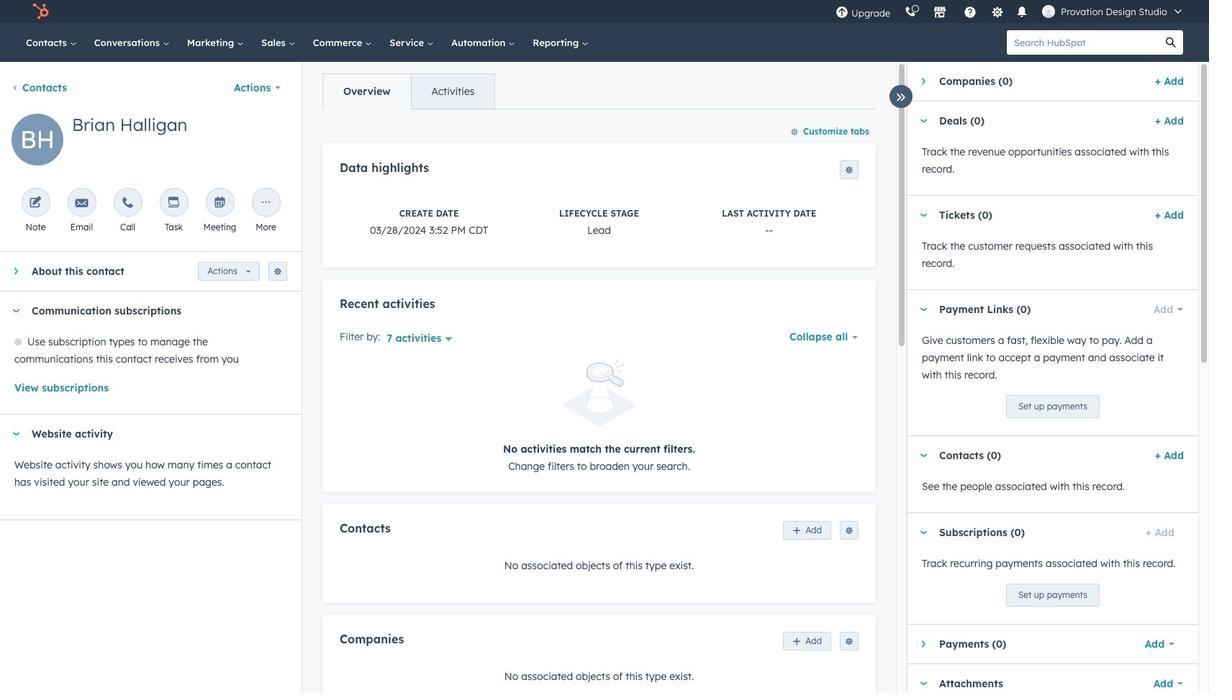 Task type: locate. For each thing, give the bounding box(es) containing it.
note image
[[29, 197, 42, 210]]

caret image
[[922, 77, 926, 86], [14, 267, 18, 276], [920, 308, 928, 311], [12, 432, 20, 436], [920, 454, 928, 458], [920, 531, 928, 535], [922, 640, 926, 649], [920, 682, 928, 686]]

navigation
[[323, 73, 496, 109]]

alert
[[340, 360, 859, 475]]

task image
[[167, 197, 180, 210]]

marketplaces image
[[934, 6, 947, 19]]

email image
[[75, 197, 88, 210]]

more image
[[260, 197, 273, 210]]

caret image
[[920, 119, 928, 123], [920, 214, 928, 217], [12, 309, 20, 313]]

call image
[[121, 197, 134, 210]]

meeting image
[[214, 197, 226, 210]]

menu
[[829, 0, 1193, 23]]

manage card settings image
[[274, 268, 282, 277]]



Task type: describe. For each thing, give the bounding box(es) containing it.
2 vertical spatial caret image
[[12, 309, 20, 313]]

james peterson image
[[1043, 5, 1056, 18]]

0 vertical spatial caret image
[[920, 119, 928, 123]]

1 vertical spatial caret image
[[920, 214, 928, 217]]

Search HubSpot search field
[[1008, 30, 1159, 55]]



Task type: vqa. For each thing, say whether or not it's contained in the screenshot.
In to the bottom
no



